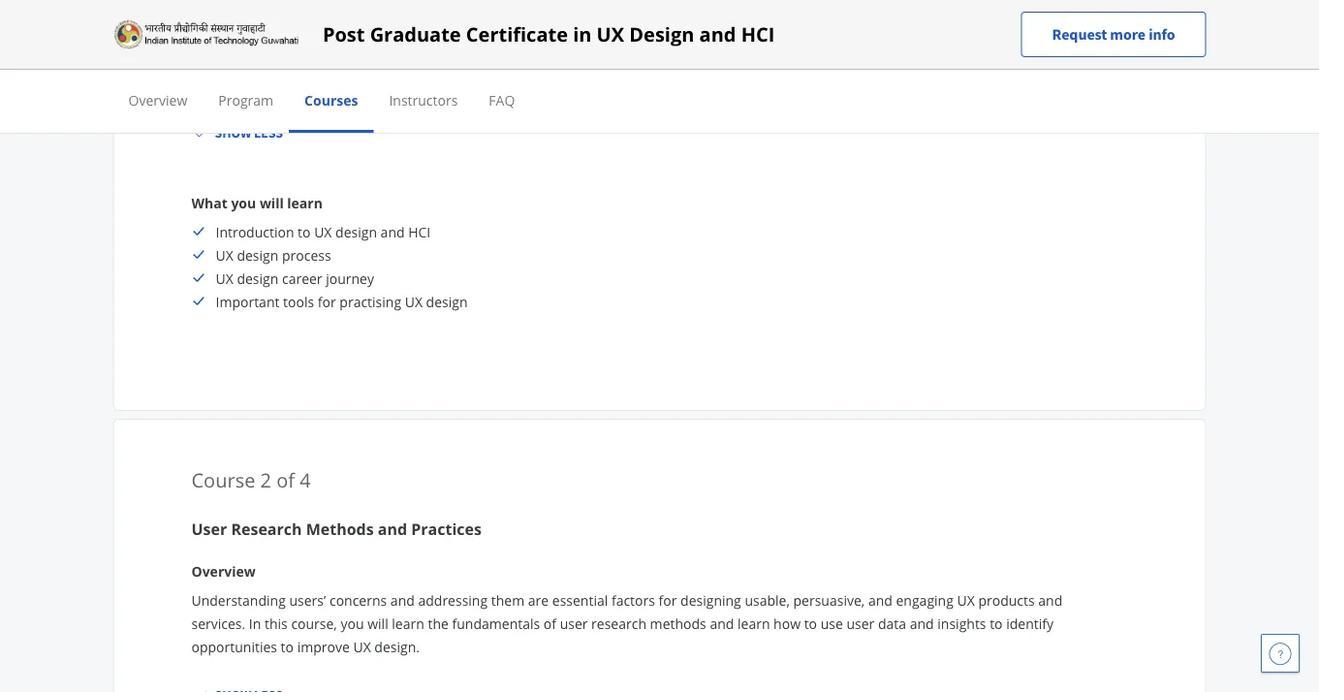 Task type: locate. For each thing, give the bounding box(es) containing it.
of left their
[[788, 75, 801, 94]]

in inside in this course, you will learn the basics of ux design and hci and user-centred design process and explore and analyse real-world use cases. to strengthen your understanding of ux design, a few good and bad ux examples will be discussed.  you will then learn about the different job profiles in the design domain, and roles and responsibilities of a ux designer at various stages of their career.
[[243, 75, 254, 94]]

and up then
[[862, 29, 886, 47]]

in
[[573, 21, 592, 47], [243, 75, 254, 94]]

0 horizontal spatial hci
[[408, 222, 431, 241]]

course, down users'
[[291, 614, 337, 632]]

at
[[678, 75, 691, 94]]

and up practising
[[381, 222, 405, 241]]

essential
[[552, 591, 608, 609]]

in down understanding
[[249, 614, 261, 632]]

for right tools
[[318, 292, 336, 311]]

you up your
[[283, 29, 306, 47]]

a
[[479, 52, 486, 70], [588, 75, 595, 94]]

and down engaging
[[910, 614, 934, 632]]

overview link
[[128, 91, 187, 109]]

design
[[474, 29, 516, 47], [685, 29, 727, 47], [282, 75, 324, 94], [335, 222, 377, 241], [237, 246, 278, 264], [237, 269, 278, 287], [426, 292, 468, 311]]

what
[[191, 193, 228, 212]]

you down 'concerns'
[[341, 614, 364, 632]]

instructors
[[389, 91, 458, 109]]

design up be
[[685, 29, 727, 47]]

you up introduction in the left top of the page
[[231, 193, 256, 212]]

understanding users' concerns and addressing them are essential factors for designing usable, persuasive, and engaging ux products and services. in this course, you will learn the fundamentals of user research methods and learn how to use user data and insights to identify opportunities to improve ux design.
[[191, 591, 1063, 656]]

for
[[318, 292, 336, 311], [659, 591, 677, 609]]

0 horizontal spatial process
[[282, 246, 331, 264]]

0 horizontal spatial overview
[[128, 91, 187, 109]]

certificate
[[466, 21, 568, 47]]

and down design,
[[445, 75, 469, 94]]

in up the bad
[[573, 21, 592, 47]]

will inside understanding users' concerns and addressing them are essential factors for designing usable, persuasive, and engaging ux products and services. in this course, you will learn the fundamentals of user research methods and learn how to use user data and insights to identify opportunities to improve ux design.
[[368, 614, 388, 632]]

ux up insights
[[957, 591, 975, 609]]

1 vertical spatial course,
[[291, 614, 337, 632]]

of inside understanding users' concerns and addressing them are essential factors for designing usable, persuasive, and engaging ux products and services. in this course, you will learn the fundamentals of user research methods and learn how to use user data and insights to identify opportunities to improve ux design.
[[544, 614, 556, 632]]

user down essential
[[560, 614, 588, 632]]

design down your
[[282, 75, 324, 94]]

indian institute of technology - guwahati image
[[113, 19, 299, 50]]

1 horizontal spatial overview
[[191, 562, 256, 580]]

user left data
[[847, 614, 875, 632]]

bad
[[580, 52, 604, 70]]

1 horizontal spatial this
[[265, 614, 288, 632]]

a left few
[[479, 52, 486, 70]]

process inside in this course, you will learn the basics of ux design and hci and user-centred design process and explore and analyse real-world use cases. to strengthen your understanding of ux design, a few good and bad ux examples will be discussed.  you will then learn about the different job profiles in the design domain, and roles and responsibilities of a ux designer at various stages of their career.
[[730, 29, 780, 47]]

0 vertical spatial in
[[191, 29, 204, 47]]

learn down usable,
[[738, 614, 770, 632]]

strengthen
[[191, 52, 261, 70]]

will down the explore
[[833, 52, 854, 70]]

0 vertical spatial overview
[[128, 91, 187, 109]]

use
[[1009, 29, 1032, 47], [821, 614, 843, 632]]

2 user from the left
[[847, 614, 875, 632]]

use up the different
[[1009, 29, 1032, 47]]

be
[[717, 52, 733, 70]]

this down understanding
[[265, 614, 288, 632]]

this inside understanding users' concerns and addressing them are essential factors for designing usable, persuasive, and engaging ux products and services. in this course, you will learn the fundamentals of user research methods and learn how to use user data and insights to identify opportunities to improve ux design.
[[265, 614, 288, 632]]

this
[[207, 29, 230, 47], [265, 614, 288, 632]]

1 vertical spatial this
[[265, 614, 288, 632]]

hci
[[741, 21, 775, 47], [547, 29, 570, 47], [408, 222, 431, 241]]

0 vertical spatial course,
[[234, 29, 280, 47]]

0 vertical spatial a
[[479, 52, 486, 70]]

post
[[323, 21, 365, 47]]

design,
[[430, 52, 475, 70]]

overview up understanding
[[191, 562, 256, 580]]

1 horizontal spatial a
[[588, 75, 595, 94]]

2 vertical spatial you
[[341, 614, 364, 632]]

request more info
[[1052, 25, 1175, 44]]

this up strengthen
[[207, 29, 230, 47]]

0 horizontal spatial you
[[231, 193, 256, 212]]

use down persuasive,
[[821, 614, 843, 632]]

a down the bad
[[588, 75, 595, 94]]

ux
[[597, 21, 624, 47], [453, 29, 471, 47], [409, 52, 427, 70], [607, 52, 625, 70], [599, 75, 617, 94], [314, 222, 332, 241], [216, 246, 233, 264], [216, 269, 233, 287], [405, 292, 423, 311], [957, 591, 975, 609], [353, 637, 371, 656]]

0 horizontal spatial user
[[560, 614, 588, 632]]

user
[[560, 614, 588, 632], [847, 614, 875, 632]]

0 horizontal spatial for
[[318, 292, 336, 311]]

1 horizontal spatial process
[[730, 29, 780, 47]]

0 vertical spatial use
[[1009, 29, 1032, 47]]

overview
[[128, 91, 187, 109], [191, 562, 256, 580]]

how
[[774, 614, 801, 632]]

data
[[878, 614, 906, 632]]

few
[[490, 52, 513, 70]]

program
[[218, 91, 273, 109]]

learn
[[334, 29, 367, 47], [890, 52, 923, 70], [287, 193, 323, 212], [392, 614, 424, 632], [738, 614, 770, 632]]

ux up design,
[[453, 29, 471, 47]]

help center image
[[1269, 642, 1292, 665]]

1 user from the left
[[560, 614, 588, 632]]

1 horizontal spatial hci
[[547, 29, 570, 47]]

design.
[[374, 637, 420, 656]]

1 horizontal spatial use
[[1009, 29, 1032, 47]]

research
[[231, 519, 302, 539]]

1 vertical spatial in
[[243, 75, 254, 94]]

design right practising
[[426, 292, 468, 311]]

stages
[[744, 75, 784, 94]]

0 horizontal spatial in
[[243, 75, 254, 94]]

in up strengthen
[[191, 29, 204, 47]]

ux down "user-"
[[607, 52, 625, 70]]

ux design career journey
[[216, 269, 374, 287]]

the down your
[[258, 75, 279, 94]]

less
[[254, 124, 283, 142]]

will up introduction in the left top of the page
[[260, 193, 284, 212]]

and up be
[[699, 21, 736, 47]]

and up the bad
[[573, 29, 597, 47]]

the down world
[[967, 52, 988, 70]]

and up you at the top of page
[[783, 29, 807, 47]]

overview inside certificate menu element
[[128, 91, 187, 109]]

0 horizontal spatial in
[[191, 29, 204, 47]]

of down the "basics"
[[393, 52, 406, 70]]

of down are
[[544, 614, 556, 632]]

cases.
[[1035, 29, 1073, 47]]

1 horizontal spatial user
[[847, 614, 875, 632]]

1 vertical spatial overview
[[191, 562, 256, 580]]

process up the career
[[282, 246, 331, 264]]

1 horizontal spatial you
[[283, 29, 306, 47]]

profiles
[[191, 75, 239, 94]]

0 horizontal spatial use
[[821, 614, 843, 632]]

introduction
[[216, 222, 294, 241]]

2 horizontal spatial you
[[341, 614, 364, 632]]

1 horizontal spatial in
[[249, 614, 261, 632]]

you
[[283, 29, 306, 47], [231, 193, 256, 212], [341, 614, 364, 632]]

domain,
[[327, 75, 379, 94]]

1 vertical spatial for
[[659, 591, 677, 609]]

2
[[260, 466, 271, 493]]

course,
[[234, 29, 280, 47], [291, 614, 337, 632]]

0 vertical spatial you
[[283, 29, 306, 47]]

identify
[[1006, 614, 1054, 632]]

user
[[191, 519, 227, 539]]

4
[[300, 466, 311, 493]]

0 horizontal spatial this
[[207, 29, 230, 47]]

2 horizontal spatial hci
[[741, 21, 775, 47]]

and down designing
[[710, 614, 734, 632]]

to left improve
[[281, 637, 294, 656]]

0 vertical spatial process
[[730, 29, 780, 47]]

in this course, you will learn the basics of ux design and hci and user-centred design process and explore and analyse real-world use cases. to strengthen your understanding of ux design, a few good and bad ux examples will be discussed.  you will then learn about the different job profiles in the design domain, and roles and responsibilities of a ux designer at various stages of their career.
[[191, 29, 1093, 94]]

then
[[858, 52, 887, 70]]

for up methods
[[659, 591, 677, 609]]

of
[[437, 29, 450, 47], [393, 52, 406, 70], [572, 75, 584, 94], [788, 75, 801, 94], [276, 466, 295, 493], [544, 614, 556, 632]]

ux up important
[[216, 269, 233, 287]]

will up design.
[[368, 614, 388, 632]]

ux down the bad
[[599, 75, 617, 94]]

the down addressing
[[428, 614, 449, 632]]

0 horizontal spatial a
[[479, 52, 486, 70]]

1 horizontal spatial course,
[[291, 614, 337, 632]]

program link
[[218, 91, 273, 109]]

0 horizontal spatial course,
[[234, 29, 280, 47]]

1 vertical spatial you
[[231, 193, 256, 212]]

will
[[310, 29, 331, 47], [693, 52, 714, 70], [833, 52, 854, 70], [260, 193, 284, 212], [368, 614, 388, 632]]

you inside in this course, you will learn the basics of ux design and hci and user-centred design process and explore and analyse real-world use cases. to strengthen your understanding of ux design, a few good and bad ux examples will be discussed.  you will then learn about the different job profiles in the design domain, and roles and responsibilities of a ux designer at various stages of their career.
[[283, 29, 306, 47]]

1 vertical spatial in
[[249, 614, 261, 632]]

ux design process
[[216, 246, 331, 264]]

process
[[730, 29, 780, 47], [282, 246, 331, 264]]

of up design,
[[437, 29, 450, 47]]

and left the bad
[[552, 52, 576, 70]]

in
[[191, 29, 204, 47], [249, 614, 261, 632]]

course, up your
[[234, 29, 280, 47]]

overview left profiles
[[128, 91, 187, 109]]

1 horizontal spatial for
[[659, 591, 677, 609]]

job
[[1050, 52, 1070, 70]]

designing
[[680, 591, 741, 609]]

0 vertical spatial in
[[573, 21, 592, 47]]

career
[[282, 269, 322, 287]]

process up discussed.
[[730, 29, 780, 47]]

to down products
[[990, 614, 1003, 632]]

1 vertical spatial process
[[282, 246, 331, 264]]

introduction to ux design and hci
[[216, 222, 431, 241]]

design up few
[[474, 29, 516, 47]]

ux up the career
[[314, 222, 332, 241]]

your
[[264, 52, 293, 70]]

in down strengthen
[[243, 75, 254, 94]]

0 vertical spatial this
[[207, 29, 230, 47]]

in inside in this course, you will learn the basics of ux design and hci and user-centred design process and explore and analyse real-world use cases. to strengthen your understanding of ux design, a few good and bad ux examples will be discussed.  you will then learn about the different job profiles in the design domain, and roles and responsibilities of a ux designer at various stages of their career.
[[191, 29, 204, 47]]

info
[[1149, 25, 1175, 44]]

1 vertical spatial use
[[821, 614, 843, 632]]



Task type: vqa. For each thing, say whether or not it's contained in the screenshot.
Coursera image at the left of the page
no



Task type: describe. For each thing, give the bounding box(es) containing it.
user-
[[601, 29, 633, 47]]

design down introduction in the left top of the page
[[237, 246, 278, 264]]

use inside understanding users' concerns and addressing them are essential factors for designing usable, persuasive, and engaging ux products and services. in this course, you will learn the fundamentals of user research methods and learn how to use user data and insights to identify opportunities to improve ux design.
[[821, 614, 843, 632]]

what you will learn
[[191, 193, 323, 212]]

centred
[[633, 29, 682, 47]]

them
[[491, 591, 525, 609]]

course
[[191, 466, 255, 493]]

important
[[216, 292, 280, 311]]

about
[[926, 52, 963, 70]]

this inside in this course, you will learn the basics of ux design and hci and user-centred design process and explore and analyse real-world use cases. to strengthen your understanding of ux design, a few good and bad ux examples will be discussed.  you will then learn about the different job profiles in the design domain, and roles and responsibilities of a ux designer at various stages of their career.
[[207, 29, 230, 47]]

ux right practising
[[405, 292, 423, 311]]

the left the "basics"
[[370, 29, 391, 47]]

more
[[1110, 25, 1146, 44]]

and up data
[[868, 591, 893, 609]]

faq
[[489, 91, 515, 109]]

and right 'concerns'
[[390, 591, 415, 609]]

products
[[978, 591, 1035, 609]]

1 horizontal spatial in
[[573, 21, 592, 47]]

ux up the bad
[[597, 21, 624, 47]]

are
[[528, 591, 549, 609]]

persuasive,
[[793, 591, 865, 609]]

improve
[[297, 637, 350, 656]]

courses
[[304, 91, 358, 109]]

design up important
[[237, 269, 278, 287]]

and left 'roles'
[[383, 75, 407, 94]]

learn down analyse
[[890, 52, 923, 70]]

and right methods
[[378, 519, 407, 539]]

various
[[694, 75, 741, 94]]

analyse
[[890, 29, 938, 47]]

addressing
[[418, 591, 488, 609]]

user research methods and practices
[[191, 519, 482, 539]]

course, inside understanding users' concerns and addressing them are essential factors for designing usable, persuasive, and engaging ux products and services. in this course, you will learn the fundamentals of user research methods and learn how to use user data and insights to identify opportunities to improve ux design.
[[291, 614, 337, 632]]

understanding
[[191, 591, 286, 609]]

in inside understanding users' concerns and addressing them are essential factors for designing usable, persuasive, and engaging ux products and services. in this course, you will learn the fundamentals of user research methods and learn how to use user data and insights to identify opportunities to improve ux design.
[[249, 614, 261, 632]]

ux left design.
[[353, 637, 371, 656]]

ux down introduction in the left top of the page
[[216, 246, 233, 264]]

research
[[591, 614, 646, 632]]

of down the bad
[[572, 75, 584, 94]]

you inside understanding users' concerns and addressing them are essential factors for designing usable, persuasive, and engaging ux products and services. in this course, you will learn the fundamentals of user research methods and learn how to use user data and insights to identify opportunities to improve ux design.
[[341, 614, 364, 632]]

factors
[[612, 591, 655, 609]]

1 vertical spatial a
[[588, 75, 595, 94]]

journey
[[326, 269, 374, 287]]

learn up understanding
[[334, 29, 367, 47]]

you
[[806, 52, 830, 70]]

tools
[[283, 292, 314, 311]]

to up ux design process
[[298, 222, 311, 241]]

course 2 of 4
[[191, 466, 311, 493]]

designer
[[620, 75, 675, 94]]

examples
[[629, 52, 689, 70]]

use inside in this course, you will learn the basics of ux design and hci and user-centred design process and explore and analyse real-world use cases. to strengthen your understanding of ux design, a few good and bad ux examples will be discussed.  you will then learn about the different job profiles in the design domain, and roles and responsibilities of a ux designer at various stages of their career.
[[1009, 29, 1032, 47]]

usable,
[[745, 591, 790, 609]]

certificate menu element
[[113, 70, 1206, 133]]

the inside understanding users' concerns and addressing them are essential factors for designing usable, persuasive, and engaging ux products and services. in this course, you will learn the fundamentals of user research methods and learn how to use user data and insights to identify opportunities to improve ux design.
[[428, 614, 449, 632]]

important tools for practising ux design
[[216, 292, 468, 311]]

request
[[1052, 25, 1107, 44]]

roles
[[410, 75, 441, 94]]

design
[[629, 21, 694, 47]]

to right how
[[804, 614, 817, 632]]

real-
[[941, 29, 970, 47]]

request more info button
[[1021, 12, 1206, 57]]

concerns
[[330, 591, 387, 609]]

practising
[[340, 292, 401, 311]]

of right 2
[[276, 466, 295, 493]]

show
[[215, 124, 251, 142]]

their
[[804, 75, 834, 94]]

learn up design.
[[392, 614, 424, 632]]

course, inside in this course, you will learn the basics of ux design and hci and user-centred design process and explore and analyse real-world use cases. to strengthen your understanding of ux design, a few good and bad ux examples will be discussed.  you will then learn about the different job profiles in the design domain, and roles and responsibilities of a ux designer at various stages of their career.
[[234, 29, 280, 47]]

career.
[[838, 75, 881, 94]]

responsibilities
[[473, 75, 568, 94]]

explore
[[811, 29, 859, 47]]

will left be
[[693, 52, 714, 70]]

and up good
[[519, 29, 544, 47]]

learn up introduction to ux design and hci on the top left
[[287, 193, 323, 212]]

for inside understanding users' concerns and addressing them are essential factors for designing usable, persuasive, and engaging ux products and services. in this course, you will learn the fundamentals of user research methods and learn how to use user data and insights to identify opportunities to improve ux design.
[[659, 591, 677, 609]]

different
[[991, 52, 1046, 70]]

services.
[[191, 614, 245, 632]]

engaging
[[896, 591, 954, 609]]

graduate
[[370, 21, 461, 47]]

practices
[[411, 519, 482, 539]]

design up journey on the left top of page
[[335, 222, 377, 241]]

instructors link
[[389, 91, 458, 109]]

fundamentals
[[452, 614, 540, 632]]

and up identify
[[1038, 591, 1063, 609]]

hci inside in this course, you will learn the basics of ux design and hci and user-centred design process and explore and analyse real-world use cases. to strengthen your understanding of ux design, a few good and bad ux examples will be discussed.  you will then learn about the different job profiles in the design domain, and roles and responsibilities of a ux designer at various stages of their career.
[[547, 29, 570, 47]]

show less button
[[184, 115, 291, 150]]

post graduate certificate in ux design and hci
[[323, 21, 775, 47]]

understanding
[[297, 52, 389, 70]]

good
[[516, 52, 548, 70]]

methods
[[306, 519, 374, 539]]

to
[[1077, 29, 1093, 47]]

faq link
[[489, 91, 515, 109]]

ux down the "basics"
[[409, 52, 427, 70]]

insights
[[938, 614, 986, 632]]

courses link
[[304, 91, 358, 109]]

will up understanding
[[310, 29, 331, 47]]

0 vertical spatial for
[[318, 292, 336, 311]]

discussed.
[[737, 52, 802, 70]]

world
[[970, 29, 1006, 47]]

users'
[[289, 591, 326, 609]]

show less
[[215, 124, 283, 142]]

methods
[[650, 614, 706, 632]]

basics
[[395, 29, 433, 47]]



